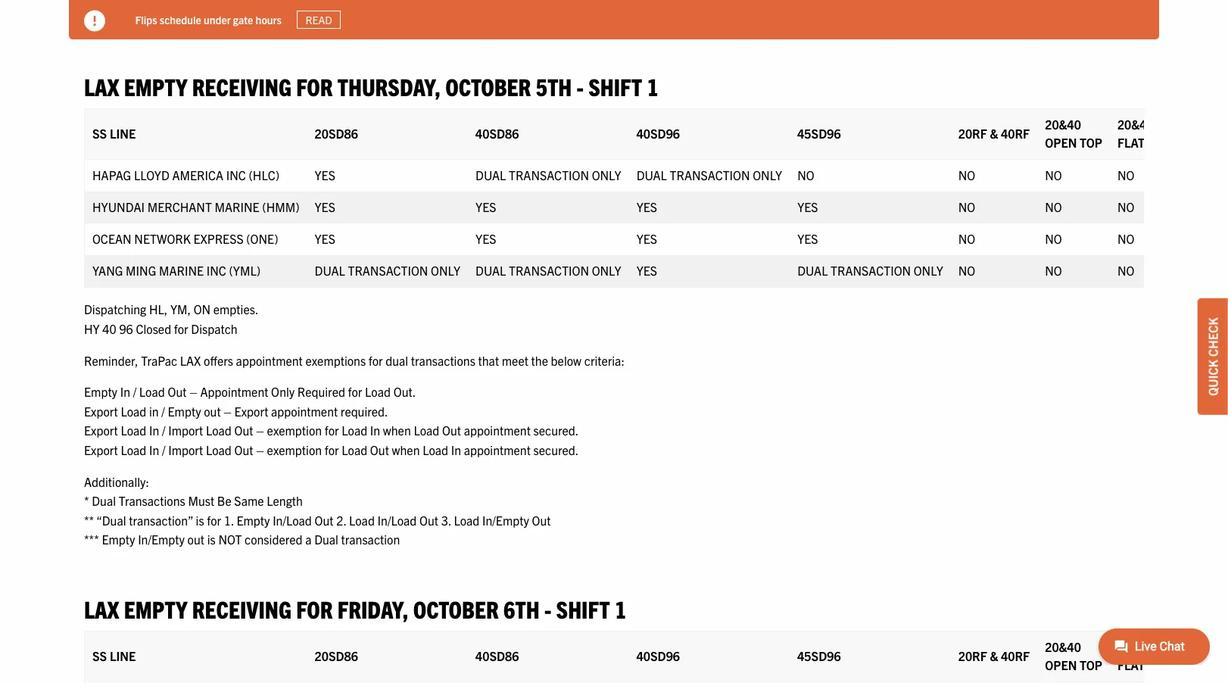 Task type: describe. For each thing, give the bounding box(es) containing it.
that
[[478, 353, 499, 368]]

dispatching hl, ym, on empties. hy 40 96 closed for dispatch
[[84, 302, 259, 336]]

inc for (yml)
[[207, 263, 226, 278]]

lfd
[[192, 13, 211, 26]]

1 exemption from the top
[[267, 423, 322, 438]]

ss for lax empty receiving           for friday, october 6th              - shift 1
[[92, 649, 107, 664]]

for for friday,
[[296, 594, 333, 624]]

2.
[[337, 513, 346, 528]]

2 secured. from the top
[[534, 442, 579, 458]]

2 exemption from the top
[[267, 442, 322, 458]]

additionally:
[[84, 474, 149, 489]]

/ down reminder,
[[133, 384, 137, 399]]

quick
[[1206, 360, 1221, 396]]

network
[[134, 231, 191, 247]]

1 vertical spatial lax
[[180, 353, 201, 368]]

dispatch
[[191, 321, 238, 336]]

empty left flips
[[102, 9, 135, 25]]

(yml)
[[229, 263, 261, 278]]

(one)
[[246, 231, 278, 247]]

- for 5th
[[577, 71, 584, 101]]

/ up transactions
[[162, 442, 166, 458]]

0 vertical spatial &
[[214, 13, 221, 26]]

top for lax empty receiving           for thursday, october 5th              - shift 1
[[1080, 135, 1103, 150]]

marine for merchant
[[215, 200, 260, 215]]

shift for lax empty receiving           for friday, october 6th              - shift 1
[[557, 594, 610, 624]]

*
[[84, 493, 89, 509]]

- for 6th
[[545, 594, 552, 624]]

on
[[194, 302, 211, 317]]

hapag
[[92, 168, 131, 183]]

40sd86 for 6th
[[476, 649, 519, 664]]

empty in / load out – appointment only required for load out. export load in / empty out – export appointment required. export load in / import load out – exemption for load in when load out appointment secured. export load in / import load out – exemption for load out when load in appointment secured.
[[84, 384, 579, 458]]

6th
[[504, 594, 540, 624]]

marine for ming
[[159, 263, 204, 278]]

flat for lax empty receiving           for friday, october 6th              - shift 1
[[1118, 658, 1146, 673]]

empty down reminder,
[[84, 384, 117, 399]]

1.
[[224, 513, 234, 528]]

only
[[271, 384, 295, 399]]

1 a from the top
[[305, 9, 312, 25]]

ss for lax empty receiving           for thursday, october 5th              - shift 1
[[92, 126, 107, 141]]

additionally: * dual transactions must be same length ** "dual transaction" is for 1. empty in/load out 2. load in/load out 3. load in/empty out *** empty in/empty out is not considered a dual transaction
[[84, 474, 551, 547]]

1 for lax empty receiving           for thursday, october 5th              - shift 1
[[647, 71, 659, 101]]

ming
[[126, 263, 156, 278]]

yang
[[92, 263, 123, 278]]

offers
[[204, 353, 233, 368]]

40sd86 for 5th
[[476, 126, 519, 141]]

read link for flips schedule under gate hours
[[297, 10, 342, 29]]

0 vertical spatial dual
[[315, 9, 339, 25]]

under
[[204, 13, 231, 26]]

hyundai
[[92, 200, 145, 215]]

1 vertical spatial dual
[[92, 493, 116, 509]]

required
[[298, 384, 345, 399]]

exemptions
[[306, 353, 366, 368]]

20rf for lax empty receiving           for friday, october 6th              - shift 1
[[959, 649, 988, 664]]

transactions
[[411, 353, 476, 368]]

ym,
[[170, 302, 191, 317]]

lax for lax empty receiving           for friday, october 6th              - shift 1
[[84, 594, 119, 624]]

schedule
[[160, 13, 202, 26]]

quick check
[[1206, 318, 1221, 396]]

dispatching
[[84, 302, 146, 317]]

required.
[[341, 404, 388, 419]]

2 vertical spatial dual
[[315, 532, 339, 547]]

rack for lax empty receiving           for friday, october 6th              - shift 1
[[1148, 658, 1180, 673]]

reminder, trapac lax offers appointment exemptions for dual transactions that meet the below criteria:
[[84, 353, 625, 368]]

not inside additionally: * dual transactions must be same length ** "dual transaction" is for 1. empty in/load out 2. load in/load out 3. load in/empty out *** empty in/empty out is not considered a dual transaction
[[219, 532, 242, 547]]

lloyd
[[134, 168, 170, 183]]

empties.
[[213, 302, 259, 317]]

lax empty receiving           for thursday, october 5th              - shift 1
[[84, 71, 659, 101]]

*** empty in/empty out is not considered a dual transaction
[[84, 9, 400, 25]]

20rf & 40rf for lax empty receiving           for thursday, october 5th              - shift 1
[[959, 126, 1031, 141]]

the
[[532, 353, 548, 368]]

meet
[[502, 353, 529, 368]]

read for flips schedule under gate hours
[[306, 13, 333, 27]]

same
[[234, 493, 264, 509]]

1 in/load from the left
[[273, 513, 312, 528]]

0 vertical spatial in/empty
[[138, 9, 185, 25]]

be
[[217, 493, 232, 509]]

hyundai merchant marine (hmm)
[[92, 200, 300, 215]]

yang ming marine inc (yml)
[[92, 263, 261, 278]]

20&40 open top for lax empty receiving           for friday, october 6th              - shift 1
[[1046, 640, 1103, 673]]

trapac.com
[[136, 13, 190, 26]]

45sd96 for lax empty receiving           for thursday, october 5th              - shift 1
[[798, 126, 841, 141]]

20rf & 40rf for lax empty receiving           for friday, october 6th              - shift 1
[[959, 649, 1031, 664]]

1 vertical spatial is
[[196, 513, 204, 528]]

trapac
[[141, 353, 177, 368]]

ocean
[[92, 231, 132, 247]]

ocean network express (one)
[[92, 231, 278, 247]]

lax empty receiving           for friday, october 6th              - shift 1
[[84, 594, 627, 624]]

40rf for lax empty receiving           for thursday, october 5th              - shift 1
[[1002, 126, 1031, 141]]

*** inside additionally: * dual transactions must be same length ** "dual transaction" is for 1. empty in/load out 2. load in/load out 3. load in/empty out *** empty in/empty out is not considered a dual transaction
[[84, 532, 99, 547]]

flat for lax empty receiving           for thursday, october 5th              - shift 1
[[1118, 135, 1146, 150]]

shift for lax empty receiving           for thursday, october 5th              - shift 1
[[589, 71, 643, 101]]

flips
[[136, 13, 158, 26]]

2 import from the top
[[168, 442, 203, 458]]

below
[[551, 353, 582, 368]]

3.
[[441, 513, 451, 528]]

hours
[[256, 13, 282, 26]]

thursday,
[[338, 71, 441, 101]]

**
[[84, 513, 94, 528]]

read link for trapac.com lfd & demurrage
[[290, 10, 334, 29]]

check
[[1206, 318, 1221, 357]]

friday,
[[338, 594, 409, 624]]



Task type: vqa. For each thing, say whether or not it's contained in the screenshot.
top LINE
yes



Task type: locate. For each thing, give the bounding box(es) containing it.
empty
[[124, 71, 187, 101], [124, 594, 187, 624]]

0 vertical spatial when
[[383, 423, 411, 438]]

1 empty from the top
[[124, 71, 187, 101]]

2 in/load from the left
[[378, 513, 417, 528]]

2 considered from the top
[[245, 532, 303, 547]]

1 vertical spatial 20&40 flat rack
[[1118, 640, 1180, 673]]

open for lax empty receiving           for friday, october 6th              - shift 1
[[1046, 658, 1078, 673]]

no
[[798, 168, 815, 183], [959, 168, 976, 183], [1046, 168, 1063, 183], [1118, 168, 1135, 183], [959, 200, 976, 215], [1046, 200, 1063, 215], [1118, 200, 1135, 215], [959, 231, 976, 247], [1046, 231, 1063, 247], [1118, 231, 1135, 247], [959, 263, 976, 278], [1046, 263, 1063, 278], [1118, 263, 1135, 278]]

a inside additionally: * dual transactions must be same length ** "dual transaction" is for 1. empty in/load out 2. load in/load out 3. load in/empty out *** empty in/empty out is not considered a dual transaction
[[305, 532, 312, 547]]

dual right *
[[92, 493, 116, 509]]

1 20&40 open top from the top
[[1046, 117, 1103, 150]]

1 40sd96 from the top
[[637, 126, 680, 141]]

gate
[[234, 13, 254, 26]]

20&40 open top
[[1046, 117, 1103, 150], [1046, 640, 1103, 673]]

0 vertical spatial top
[[1080, 135, 1103, 150]]

hl,
[[149, 302, 168, 317]]

2 read from the left
[[306, 13, 333, 27]]

1 import from the top
[[168, 423, 203, 438]]

2 receiving from the top
[[192, 594, 292, 624]]

only
[[592, 168, 622, 183], [753, 168, 783, 183], [431, 263, 461, 278], [592, 263, 622, 278], [914, 263, 944, 278]]

length
[[267, 493, 303, 509]]

0 horizontal spatial marine
[[159, 263, 204, 278]]

0 vertical spatial empty
[[124, 71, 187, 101]]

2 top from the top
[[1080, 658, 1103, 673]]

2 ss from the top
[[92, 649, 107, 664]]

40
[[103, 321, 116, 336]]

1 top from the top
[[1080, 135, 1103, 150]]

top
[[1080, 135, 1103, 150], [1080, 658, 1103, 673]]

1 vertical spatial considered
[[245, 532, 303, 547]]

1 line from the top
[[110, 126, 136, 141]]

import up must
[[168, 442, 203, 458]]

1 vertical spatial 40rf
[[1002, 649, 1031, 664]]

1 vertical spatial ss
[[92, 649, 107, 664]]

considered inside additionally: * dual transactions must be same length ** "dual transaction" is for 1. empty in/load out 2. load in/load out 3. load in/empty out *** empty in/empty out is not considered a dual transaction
[[245, 532, 303, 547]]

1 vertical spatial 40sd86
[[476, 649, 519, 664]]

1 flat from the top
[[1118, 135, 1146, 150]]

1 vertical spatial 20sd86
[[315, 649, 358, 664]]

1 open from the top
[[1046, 135, 1078, 150]]

0 vertical spatial transaction
[[341, 9, 400, 25]]

out inside additionally: * dual transactions must be same length ** "dual transaction" is for 1. empty in/load out 2. load in/load out 3. load in/empty out *** empty in/empty out is not considered a dual transaction
[[188, 532, 205, 547]]

1 45sd96 from the top
[[798, 126, 841, 141]]

1 vertical spatial receiving
[[192, 594, 292, 624]]

5th
[[536, 71, 572, 101]]

solid image
[[84, 11, 105, 32]]

0 vertical spatial 40sd96
[[637, 126, 680, 141]]

2 read link from the left
[[297, 10, 342, 29]]

0 vertical spatial ss
[[92, 126, 107, 141]]

20&40 open top for lax empty receiving           for thursday, october 5th              - shift 1
[[1046, 117, 1103, 150]]

criteria:
[[585, 353, 625, 368]]

2 20&40 open top from the top
[[1046, 640, 1103, 673]]

1 20rf from the top
[[959, 126, 988, 141]]

0 horizontal spatial 1
[[615, 594, 627, 624]]

1 vertical spatial for
[[296, 594, 333, 624]]

20&40 flat rack
[[1118, 117, 1180, 150], [1118, 640, 1180, 673]]

45sd96 for lax empty receiving           for friday, october 6th              - shift 1
[[798, 649, 841, 664]]

hy
[[84, 321, 100, 336]]

empty down same
[[237, 513, 270, 528]]

0 vertical spatial exemption
[[267, 423, 322, 438]]

20sd86 down the lax empty receiving           for friday, october 6th              - shift 1
[[315, 649, 358, 664]]

0 vertical spatial 40rf
[[1002, 126, 1031, 141]]

october left 5th
[[446, 71, 531, 101]]

dual
[[476, 168, 506, 183], [637, 168, 667, 183], [315, 263, 345, 278], [476, 263, 506, 278], [798, 263, 828, 278]]

*** left flips
[[84, 9, 99, 25]]

0 vertical spatial considered
[[245, 9, 303, 25]]

1 vertical spatial 1
[[615, 594, 627, 624]]

(hlc)
[[249, 168, 280, 183]]

- right 5th
[[577, 71, 584, 101]]

1 20&40 flat rack from the top
[[1118, 117, 1180, 150]]

0 vertical spatial 20sd86
[[315, 126, 358, 141]]

0 vertical spatial lax
[[84, 71, 119, 101]]

1 vertical spatial inc
[[207, 263, 226, 278]]

line for lax empty receiving           for friday, october 6th              - shift 1
[[110, 649, 136, 664]]

1 40rf from the top
[[1002, 126, 1031, 141]]

1 vertical spatial open
[[1046, 658, 1078, 673]]

1 vertical spatial top
[[1080, 658, 1103, 673]]

1 vertical spatial ***
[[84, 532, 99, 547]]

20rf & 40rf
[[959, 126, 1031, 141], [959, 649, 1031, 664]]

0 vertical spatial receiving
[[192, 71, 292, 101]]

1 vertical spatial -
[[545, 594, 552, 624]]

receiving
[[192, 71, 292, 101], [192, 594, 292, 624]]

1 *** from the top
[[84, 9, 99, 25]]

20&40 flat rack for lax empty receiving           for friday, october 6th              - shift 1
[[1118, 640, 1180, 673]]

1 vertical spatial empty
[[124, 594, 187, 624]]

1 ss from the top
[[92, 126, 107, 141]]

1 40sd86 from the top
[[476, 126, 519, 141]]

1 for lax empty receiving           for friday, october 6th              - shift 1
[[615, 594, 627, 624]]

1 for from the top
[[296, 71, 333, 101]]

1 vertical spatial exemption
[[267, 442, 322, 458]]

dual right the hours
[[315, 9, 339, 25]]

2 20rf & 40rf from the top
[[959, 649, 1031, 664]]

2 not from the top
[[219, 532, 242, 547]]

closed
[[136, 321, 171, 336]]

40sd86
[[476, 126, 519, 141], [476, 649, 519, 664]]

1 horizontal spatial -
[[577, 71, 584, 101]]

lax for lax empty receiving           for thursday, october 5th              - shift 1
[[84, 71, 119, 101]]

1 vertical spatial 20rf
[[959, 649, 988, 664]]

&
[[214, 13, 221, 26], [991, 126, 999, 141], [991, 649, 999, 664]]

0 vertical spatial 40sd86
[[476, 126, 519, 141]]

1 vertical spatial out
[[204, 404, 221, 419]]

read for trapac.com lfd & demurrage
[[299, 13, 326, 27]]

0 vertical spatial ***
[[84, 9, 99, 25]]

in/empty right 3.
[[483, 513, 529, 528]]

2 vertical spatial &
[[991, 649, 999, 664]]

0 vertical spatial inc
[[226, 168, 246, 183]]

line for lax empty receiving           for thursday, october 5th              - shift 1
[[110, 126, 136, 141]]

20sd86 for friday,
[[315, 649, 358, 664]]

1 vertical spatial transaction
[[341, 532, 400, 547]]

transaction up lax empty receiving           for thursday, october 5th              - shift 1
[[341, 9, 400, 25]]

2 a from the top
[[305, 532, 312, 547]]

20sd86 for thursday,
[[315, 126, 358, 141]]

october left 6th
[[413, 594, 499, 624]]

exemption down only
[[267, 423, 322, 438]]

1 vertical spatial import
[[168, 442, 203, 458]]

inc left (hlc) on the top
[[226, 168, 246, 183]]

1 vertical spatial when
[[392, 442, 420, 458]]

2 vertical spatial out
[[188, 532, 205, 547]]

1 vertical spatial in/empty
[[483, 513, 529, 528]]

20sd86
[[315, 126, 358, 141], [315, 649, 358, 664]]

1 vertical spatial 45sd96
[[798, 649, 841, 664]]

2 for from the top
[[296, 594, 333, 624]]

& for lax empty receiving           for thursday, october 5th              - shift 1
[[991, 126, 999, 141]]

1 vertical spatial october
[[413, 594, 499, 624]]

transaction inside additionally: * dual transactions must be same length ** "dual transaction" is for 1. empty in/load out 2. load in/load out 3. load in/empty out *** empty in/empty out is not considered a dual transaction
[[341, 532, 400, 547]]

demurrage
[[224, 13, 275, 26]]

shift right 5th
[[589, 71, 643, 101]]

open for lax empty receiving           for thursday, october 5th              - shift 1
[[1046, 135, 1078, 150]]

0 vertical spatial for
[[296, 71, 333, 101]]

express
[[194, 231, 244, 247]]

2 vertical spatial in/empty
[[138, 532, 185, 547]]

1 vertical spatial flat
[[1118, 658, 1146, 673]]

dual
[[386, 353, 409, 368]]

not
[[219, 9, 242, 25], [219, 532, 242, 547]]

ss line for lax empty receiving           for thursday, october 5th              - shift 1
[[92, 126, 136, 141]]

1 vertical spatial ss line
[[92, 649, 136, 664]]

2 40sd86 from the top
[[476, 649, 519, 664]]

exemption up length
[[267, 442, 322, 458]]

inc left (yml)
[[207, 263, 226, 278]]

considered
[[245, 9, 303, 25], [245, 532, 303, 547]]

0 vertical spatial open
[[1046, 135, 1078, 150]]

1 vertical spatial secured.
[[534, 442, 579, 458]]

"dual
[[96, 513, 126, 528]]

receiving for thursday,
[[192, 71, 292, 101]]

transaction down 2.
[[341, 532, 400, 547]]

trapac.com lfd & demurrage
[[136, 13, 275, 26]]

1 20sd86 from the top
[[315, 126, 358, 141]]

0 vertical spatial 1
[[647, 71, 659, 101]]

40sd96
[[637, 126, 680, 141], [637, 649, 680, 664]]

when down required.
[[383, 423, 411, 438]]

1 read from the left
[[299, 13, 326, 27]]

shift
[[589, 71, 643, 101], [557, 594, 610, 624]]

2 flat from the top
[[1118, 658, 1146, 673]]

0 vertical spatial is
[[207, 9, 216, 25]]

load
[[139, 384, 165, 399], [365, 384, 391, 399], [121, 404, 146, 419], [121, 423, 146, 438], [206, 423, 232, 438], [342, 423, 368, 438], [414, 423, 440, 438], [121, 442, 146, 458], [206, 442, 232, 458], [342, 442, 368, 458], [423, 442, 449, 458], [349, 513, 375, 528], [454, 513, 480, 528]]

0 vertical spatial 45sd96
[[798, 126, 841, 141]]

0 vertical spatial secured.
[[534, 423, 579, 438]]

0 vertical spatial 20&40 flat rack
[[1118, 117, 1180, 150]]

0 vertical spatial rack
[[1148, 135, 1180, 150]]

/
[[133, 384, 137, 399], [162, 404, 165, 419], [162, 423, 166, 438], [162, 442, 166, 458]]

0 vertical spatial 20&40 open top
[[1046, 117, 1103, 150]]

1 horizontal spatial 1
[[647, 71, 659, 101]]

flips schedule under gate hours
[[136, 13, 282, 26]]

transactions
[[119, 493, 185, 509]]

for left friday,
[[296, 594, 333, 624]]

dual down 2.
[[315, 532, 339, 547]]

/ down trapac
[[162, 423, 166, 438]]

in/load down length
[[273, 513, 312, 528]]

0 vertical spatial out
[[188, 9, 205, 25]]

0 vertical spatial marine
[[215, 200, 260, 215]]

2 vertical spatial lax
[[84, 594, 119, 624]]

2 20sd86 from the top
[[315, 649, 358, 664]]

0 vertical spatial ss line
[[92, 126, 136, 141]]

1 vertical spatial a
[[305, 532, 312, 547]]

must
[[188, 493, 215, 509]]

1 transaction from the top
[[341, 9, 400, 25]]

for for thursday,
[[296, 71, 333, 101]]

20rf for lax empty receiving           for thursday, october 5th              - shift 1
[[959, 126, 988, 141]]

empty for lax empty receiving           for thursday, october 5th              - shift 1
[[124, 71, 187, 101]]

in/empty down transaction"
[[138, 532, 185, 547]]

1 secured. from the top
[[534, 423, 579, 438]]

1 vertical spatial shift
[[557, 594, 610, 624]]

20&40 flat rack for lax empty receiving           for thursday, october 5th              - shift 1
[[1118, 117, 1180, 150]]

when down out.
[[392, 442, 420, 458]]

20sd86 down lax empty receiving           for thursday, october 5th              - shift 1
[[315, 126, 358, 141]]

(hmm)
[[262, 200, 300, 215]]

empty for lax empty receiving           for friday, october 6th              - shift 1
[[124, 594, 187, 624]]

& for lax empty receiving           for friday, october 6th              - shift 1
[[991, 649, 999, 664]]

1 not from the top
[[219, 9, 242, 25]]

1 vertical spatial 20&40 open top
[[1046, 640, 1103, 673]]

0 vertical spatial 20rf
[[959, 126, 988, 141]]

1 rack from the top
[[1148, 135, 1180, 150]]

empty right the in at the left bottom
[[168, 404, 201, 419]]

rack for lax empty receiving           for thursday, october 5th              - shift 1
[[1148, 135, 1180, 150]]

marine down the ocean network express (one)
[[159, 263, 204, 278]]

import down appointment
[[168, 423, 203, 438]]

0 vertical spatial line
[[110, 126, 136, 141]]

marine up express
[[215, 200, 260, 215]]

out
[[168, 384, 187, 399], [235, 423, 254, 438], [442, 423, 461, 438], [235, 442, 254, 458], [370, 442, 389, 458], [315, 513, 334, 528], [420, 513, 439, 528], [532, 513, 551, 528]]

1 horizontal spatial marine
[[215, 200, 260, 215]]

receiving for friday,
[[192, 594, 292, 624]]

reminder,
[[84, 353, 138, 368]]

0 vertical spatial 20rf & 40rf
[[959, 126, 1031, 141]]

2 40rf from the top
[[1002, 649, 1031, 664]]

yes
[[315, 168, 336, 183], [315, 200, 336, 215], [476, 200, 497, 215], [637, 200, 658, 215], [798, 200, 819, 215], [315, 231, 336, 247], [476, 231, 497, 247], [637, 231, 658, 247], [798, 231, 819, 247], [637, 263, 658, 278]]

40rf
[[1002, 126, 1031, 141], [1002, 649, 1031, 664]]

rack
[[1148, 135, 1180, 150], [1148, 658, 1180, 673]]

2 20rf from the top
[[959, 649, 988, 664]]

/ right the in at the left bottom
[[162, 404, 165, 419]]

–
[[190, 384, 198, 399], [224, 404, 232, 419], [256, 423, 264, 438], [256, 442, 264, 458]]

ss
[[92, 126, 107, 141], [92, 649, 107, 664]]

appointment
[[200, 384, 269, 399]]

2 40sd96 from the top
[[637, 649, 680, 664]]

-
[[577, 71, 584, 101], [545, 594, 552, 624]]

transaction"
[[129, 513, 193, 528]]

2 *** from the top
[[84, 532, 99, 547]]

20rf
[[959, 126, 988, 141], [959, 649, 988, 664]]

top for lax empty receiving           for friday, october 6th              - shift 1
[[1080, 658, 1103, 673]]

export
[[84, 404, 118, 419], [235, 404, 268, 419], [84, 423, 118, 438], [84, 442, 118, 458]]

marine
[[215, 200, 260, 215], [159, 263, 204, 278]]

read
[[299, 13, 326, 27], [306, 13, 333, 27]]

0 horizontal spatial in/load
[[273, 513, 312, 528]]

2 empty from the top
[[124, 594, 187, 624]]

out.
[[394, 384, 416, 399]]

1 ss line from the top
[[92, 126, 136, 141]]

0 vertical spatial october
[[446, 71, 531, 101]]

40sd96 for lax empty receiving           for friday, october 6th              - shift 1
[[637, 649, 680, 664]]

1 read link from the left
[[290, 10, 334, 29]]

1 vertical spatial marine
[[159, 263, 204, 278]]

shift right 6th
[[557, 594, 610, 624]]

1 vertical spatial line
[[110, 649, 136, 664]]

1 20rf & 40rf from the top
[[959, 126, 1031, 141]]

transaction
[[341, 9, 400, 25], [341, 532, 400, 547]]

2 line from the top
[[110, 649, 136, 664]]

empty down "dual
[[102, 532, 135, 547]]

1 vertical spatial 40sd96
[[637, 649, 680, 664]]

october for friday,
[[413, 594, 499, 624]]

october
[[446, 71, 531, 101], [413, 594, 499, 624]]

quick check link
[[1199, 299, 1229, 415]]

import
[[168, 423, 203, 438], [168, 442, 203, 458]]

america
[[172, 168, 224, 183]]

2 rack from the top
[[1148, 658, 1180, 673]]

*** down **
[[84, 532, 99, 547]]

for
[[174, 321, 188, 336], [369, 353, 383, 368], [348, 384, 362, 399], [325, 423, 339, 438], [325, 442, 339, 458], [207, 513, 221, 528]]

ss line for lax empty receiving           for friday, october 6th              - shift 1
[[92, 649, 136, 664]]

96
[[119, 321, 133, 336]]

2 transaction from the top
[[341, 532, 400, 547]]

out
[[188, 9, 205, 25], [204, 404, 221, 419], [188, 532, 205, 547]]

inc for (hlc)
[[226, 168, 246, 183]]

1 vertical spatial not
[[219, 532, 242, 547]]

40sd96 for lax empty receiving           for thursday, october 5th              - shift 1
[[637, 126, 680, 141]]

for inside "dispatching hl, ym, on empties. hy 40 96 closed for dispatch"
[[174, 321, 188, 336]]

0 vertical spatial -
[[577, 71, 584, 101]]

considered down length
[[245, 532, 303, 547]]

for
[[296, 71, 333, 101], [296, 594, 333, 624]]

2 vertical spatial is
[[207, 532, 216, 547]]

for inside additionally: * dual transactions must be same length ** "dual transaction" is for 1. empty in/load out 2. load in/load out 3. load in/empty out *** empty in/empty out is not considered a dual transaction
[[207, 513, 221, 528]]

1 vertical spatial &
[[991, 126, 999, 141]]

2 open from the top
[[1046, 658, 1078, 673]]

1 vertical spatial rack
[[1148, 658, 1180, 673]]

in
[[149, 404, 159, 419]]

1 receiving from the top
[[192, 71, 292, 101]]

40rf for lax empty receiving           for friday, october 6th              - shift 1
[[1002, 649, 1031, 664]]

2 ss line from the top
[[92, 649, 136, 664]]

2 45sd96 from the top
[[798, 649, 841, 664]]

1 horizontal spatial in/load
[[378, 513, 417, 528]]

1 vertical spatial 20rf & 40rf
[[959, 649, 1031, 664]]

considered right under
[[245, 9, 303, 25]]

0 vertical spatial not
[[219, 9, 242, 25]]

for left thursday,
[[296, 71, 333, 101]]

october for thursday,
[[446, 71, 531, 101]]

0 vertical spatial flat
[[1118, 135, 1146, 150]]

2 20&40 flat rack from the top
[[1118, 640, 1180, 673]]

1 considered from the top
[[245, 9, 303, 25]]

20&40
[[1046, 117, 1082, 132], [1118, 117, 1154, 132], [1046, 640, 1082, 655], [1118, 640, 1154, 655]]

in/empty left 'lfd'
[[138, 9, 185, 25]]

hapag lloyd america inc (hlc)
[[92, 168, 280, 183]]

- right 6th
[[545, 594, 552, 624]]

0 vertical spatial a
[[305, 9, 312, 25]]

is
[[207, 9, 216, 25], [196, 513, 204, 528], [207, 532, 216, 547]]

out inside empty in / load out – appointment only required for load out. export load in / empty out – export appointment required. export load in / import load out – exemption for load in when load out appointment secured. export load in / import load out – exemption for load out when load in appointment secured.
[[204, 404, 221, 419]]

merchant
[[148, 200, 212, 215]]

0 horizontal spatial -
[[545, 594, 552, 624]]

45sd96
[[798, 126, 841, 141], [798, 649, 841, 664]]

0 vertical spatial shift
[[589, 71, 643, 101]]

in/load left 3.
[[378, 513, 417, 528]]

0 vertical spatial import
[[168, 423, 203, 438]]



